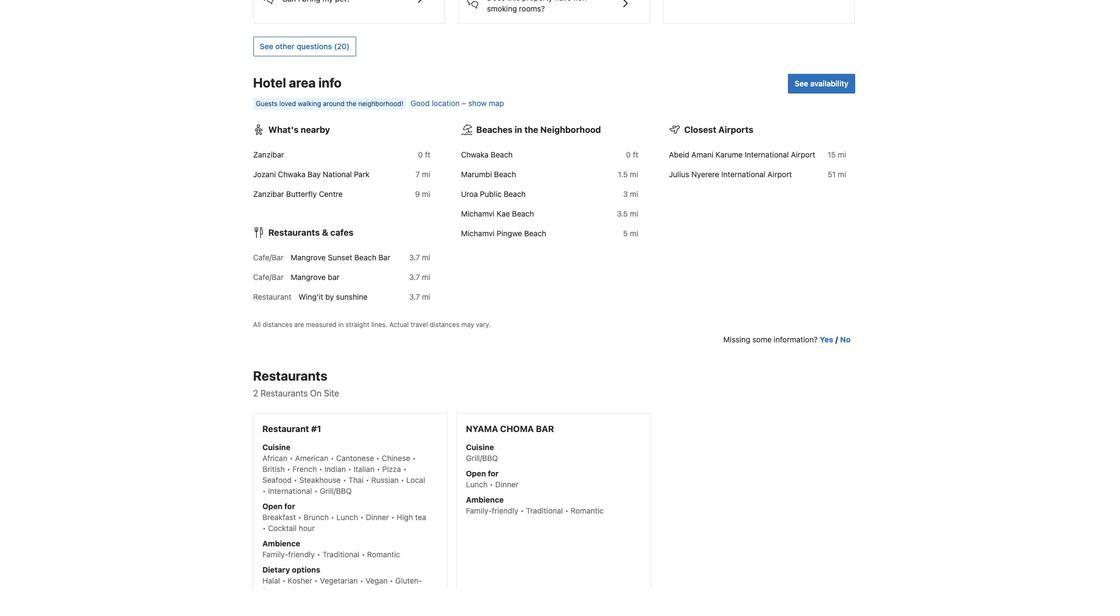 Task type: vqa. For each thing, say whether or not it's contained in the screenshot.
$1,000+
no



Task type: locate. For each thing, give the bounding box(es) containing it.
3 3.7 from the top
[[409, 292, 420, 301]]

1 cafe/bar from the top
[[253, 253, 284, 262]]

0 horizontal spatial lunch
[[336, 513, 358, 522]]

restaurant left '#1'
[[262, 424, 309, 434]]

0 vertical spatial chwaka
[[461, 150, 489, 159]]

lunch
[[466, 480, 488, 489], [336, 513, 358, 522]]

family- down open for lunch • dinner
[[466, 506, 492, 515]]

2 distances from the left
[[430, 321, 460, 329]]

ambience family-friendly • traditional • romantic down open for lunch • dinner
[[466, 495, 604, 515]]

distances left may
[[430, 321, 460, 329]]

grill/bbq up open for lunch • dinner
[[466, 454, 498, 463]]

dinner left the high
[[366, 513, 389, 522]]

for
[[488, 469, 499, 478], [284, 502, 295, 511]]

beach right pingwe
[[524, 229, 546, 238]]

3.7 mi
[[409, 253, 430, 262], [409, 272, 430, 282], [409, 292, 430, 301]]

family- for restaurant #1
[[262, 550, 288, 559]]

1 vertical spatial see
[[795, 79, 808, 88]]

thai
[[349, 475, 364, 485]]

open up breakfast
[[262, 502, 283, 511]]

ambience family-friendly • traditional • romantic for #1
[[262, 539, 400, 559]]

0 horizontal spatial the
[[346, 99, 356, 108]]

international right karume
[[745, 150, 789, 159]]

1 horizontal spatial romantic
[[571, 506, 604, 515]]

romantic for restaurant #1
[[367, 550, 400, 559]]

0 vertical spatial zanzibar
[[253, 150, 284, 159]]

0 horizontal spatial for
[[284, 502, 295, 511]]

see left other
[[260, 41, 273, 51]]

beach for uroa public beach
[[504, 189, 526, 199]]

cuisine
[[262, 443, 290, 452], [466, 443, 494, 452]]

michamvi down michamvi kae beach
[[461, 229, 495, 238]]

friendly for nyama
[[492, 506, 518, 515]]

see left availability
[[795, 79, 808, 88]]

1 vertical spatial family-
[[262, 550, 288, 559]]

grill/bbq down steakhouse
[[320, 486, 352, 496]]

restaurant up all
[[253, 292, 291, 301]]

mangrove up mangrove bar
[[291, 253, 326, 262]]

1 3.7 from the top
[[409, 253, 420, 262]]

1 horizontal spatial grill/bbq
[[466, 454, 498, 463]]

0 ft up 7 mi
[[418, 150, 430, 159]]

1 horizontal spatial ft
[[633, 150, 638, 159]]

bay
[[308, 170, 321, 179]]

0 vertical spatial see
[[260, 41, 273, 51]]

dinner inside the open for breakfast • brunch • lunch • dinner • high tea • cocktail hour
[[366, 513, 389, 522]]

are
[[294, 321, 304, 329]]

1 horizontal spatial open
[[466, 469, 486, 478]]

for inside the open for breakfast • brunch • lunch • dinner • high tea • cocktail hour
[[284, 502, 295, 511]]

open inside open for lunch • dinner
[[466, 469, 486, 478]]

restaurant for restaurant #1
[[262, 424, 309, 434]]

0 horizontal spatial romantic
[[367, 550, 400, 559]]

breakfast
[[262, 513, 296, 522]]

0 horizontal spatial see
[[260, 41, 273, 51]]

1 vertical spatial the
[[524, 125, 538, 135]]

1 vertical spatial dinner
[[366, 513, 389, 522]]

0 ft
[[418, 150, 430, 159], [626, 150, 638, 159]]

1 vertical spatial for
[[284, 502, 295, 511]]

see
[[260, 41, 273, 51], [795, 79, 808, 88]]

2
[[253, 388, 258, 398]]

2 0 from the left
[[626, 150, 631, 159]]

may
[[461, 321, 474, 329]]

1 horizontal spatial friendly
[[492, 506, 518, 515]]

15 mi
[[828, 150, 846, 159]]

0 vertical spatial romantic
[[571, 506, 604, 515]]

for inside open for lunch • dinner
[[488, 469, 499, 478]]

0 horizontal spatial cuisine
[[262, 443, 290, 452]]

site
[[324, 388, 339, 398]]

1 0 from the left
[[418, 150, 423, 159]]

0 vertical spatial for
[[488, 469, 499, 478]]

0 horizontal spatial free
[[262, 587, 276, 589]]

beach for michamvi pingwe beach
[[524, 229, 546, 238]]

see availability
[[795, 79, 849, 88]]

1 horizontal spatial distances
[[430, 321, 460, 329]]

distances right all
[[263, 321, 293, 329]]

0 ft up the 1.5 mi
[[626, 150, 638, 159]]

park
[[354, 170, 370, 179]]

good location – show map link
[[411, 98, 504, 108]]

3 mi
[[623, 189, 638, 199]]

0 vertical spatial lunch
[[466, 480, 488, 489]]

airport down abeid amani karume international airport
[[768, 170, 792, 179]]

jozani
[[253, 170, 276, 179]]

cuisine inside cuisine african • american • cantonese • chinese • british • french • indian • italian • pizza • seafood • steakhouse • thai • russian • local • international • grill/bbq
[[262, 443, 290, 452]]

open down cuisine grill/bbq
[[466, 469, 486, 478]]

questions
[[297, 41, 332, 51]]

family- for nyama choma bar
[[466, 506, 492, 515]]

closest airports
[[684, 125, 754, 135]]

0 vertical spatial restaurants
[[268, 228, 320, 237]]

walking
[[298, 99, 321, 108]]

michamvi for michamvi kae beach
[[461, 209, 495, 218]]

ambience family-friendly • traditional • romantic up the dietary options halal • kosher • vegetarian • vegan • gluten- free • dairy-free at the left bottom of page
[[262, 539, 400, 559]]

dinner
[[495, 480, 519, 489], [366, 513, 389, 522]]

51
[[828, 170, 836, 179]]

distances
[[263, 321, 293, 329], [430, 321, 460, 329]]

2 vertical spatial 3.7
[[409, 292, 420, 301]]

restaurants right 2
[[261, 388, 308, 398]]

0 vertical spatial 3.7 mi
[[409, 253, 430, 262]]

zanzibar down jozani at left top
[[253, 189, 284, 199]]

1 vertical spatial in
[[338, 321, 344, 329]]

ft up 7 mi
[[425, 150, 430, 159]]

1 vertical spatial airport
[[768, 170, 792, 179]]

airport left 15
[[791, 150, 816, 159]]

beach left 'bar'
[[354, 253, 376, 262]]

1 vertical spatial lunch
[[336, 513, 358, 522]]

1 vertical spatial international
[[722, 170, 766, 179]]

2 cafe/bar from the top
[[253, 272, 284, 282]]

michamvi
[[461, 209, 495, 218], [461, 229, 495, 238]]

cafe/bar down restaurants & cafes
[[253, 253, 284, 262]]

mangrove sunset beach bar
[[291, 253, 390, 262]]

lunch down cuisine grill/bbq
[[466, 480, 488, 489]]

ft up the 1.5 mi
[[633, 150, 638, 159]]

national
[[323, 170, 352, 179]]

0 horizontal spatial ambience family-friendly • traditional • romantic
[[262, 539, 400, 559]]

3 3.7 mi from the top
[[409, 292, 430, 301]]

0 horizontal spatial traditional
[[323, 550, 359, 559]]

1 ft from the left
[[425, 150, 430, 159]]

1 vertical spatial friendly
[[288, 550, 315, 559]]

restaurants left &
[[268, 228, 320, 237]]

0 horizontal spatial grill/bbq
[[320, 486, 352, 496]]

guests
[[256, 99, 278, 108]]

0 ft for what's nearby
[[418, 150, 430, 159]]

0 horizontal spatial family-
[[262, 550, 288, 559]]

ambience
[[466, 495, 504, 504], [262, 539, 300, 548]]

0 vertical spatial friendly
[[492, 506, 518, 515]]

grill/bbq inside cuisine african • american • cantonese • chinese • british • french • indian • italian • pizza • seafood • steakhouse • thai • russian • local • international • grill/bbq
[[320, 486, 352, 496]]

open inside the open for breakfast • brunch • lunch • dinner • high tea • cocktail hour
[[262, 502, 283, 511]]

pingwe
[[497, 229, 522, 238]]

0 horizontal spatial friendly
[[288, 550, 315, 559]]

show
[[468, 98, 487, 108]]

kosher
[[288, 576, 312, 585]]

1 vertical spatial grill/bbq
[[320, 486, 352, 496]]

0 for what's nearby
[[418, 150, 423, 159]]

1 vertical spatial ambience
[[262, 539, 300, 548]]

1 horizontal spatial traditional
[[526, 506, 563, 515]]

0 vertical spatial 3.7
[[409, 253, 420, 262]]

mangrove
[[291, 253, 326, 262], [291, 272, 326, 282]]

ambience for restaurant
[[262, 539, 300, 548]]

airport
[[791, 150, 816, 159], [768, 170, 792, 179]]

for down cuisine grill/bbq
[[488, 469, 499, 478]]

mangrove for mangrove sunset beach bar
[[291, 253, 326, 262]]

2 mangrove from the top
[[291, 272, 326, 282]]

1 horizontal spatial in
[[515, 125, 522, 135]]

3.5
[[617, 209, 628, 218]]

1 horizontal spatial 0 ft
[[626, 150, 638, 159]]

7 mi
[[416, 170, 430, 179]]

1 vertical spatial traditional
[[323, 550, 359, 559]]

open for nyama choma bar
[[466, 469, 486, 478]]

0 vertical spatial family-
[[466, 506, 492, 515]]

1 horizontal spatial for
[[488, 469, 499, 478]]

1 horizontal spatial see
[[795, 79, 808, 88]]

1 vertical spatial cafe/bar
[[253, 272, 284, 282]]

in left straight
[[338, 321, 344, 329]]

0 vertical spatial michamvi
[[461, 209, 495, 218]]

traditional
[[526, 506, 563, 515], [323, 550, 359, 559]]

1 horizontal spatial cuisine
[[466, 443, 494, 452]]

beach up kae
[[504, 189, 526, 199]]

in
[[515, 125, 522, 135], [338, 321, 344, 329]]

1 vertical spatial chwaka
[[278, 170, 306, 179]]

0 vertical spatial dinner
[[495, 480, 519, 489]]

0 horizontal spatial chwaka
[[278, 170, 306, 179]]

friendly up "options"
[[288, 550, 315, 559]]

0 horizontal spatial dinner
[[366, 513, 389, 522]]

mi for jozani chwaka bay national park
[[422, 170, 430, 179]]

local
[[406, 475, 425, 485]]

international down abeid amani karume international airport
[[722, 170, 766, 179]]

beach up marumbi beach
[[491, 150, 513, 159]]

1 horizontal spatial 0
[[626, 150, 631, 159]]

0 vertical spatial ambience
[[466, 495, 504, 504]]

does
[[487, 0, 505, 2]]

1 vertical spatial michamvi
[[461, 229, 495, 238]]

on
[[310, 388, 322, 398]]

cafe/bar
[[253, 253, 284, 262], [253, 272, 284, 282]]

chwaka up zanzibar butterfly centre
[[278, 170, 306, 179]]

3.7 for sunshine
[[409, 292, 420, 301]]

0 vertical spatial cafe/bar
[[253, 253, 284, 262]]

cuisine up african
[[262, 443, 290, 452]]

9 mi
[[415, 189, 430, 199]]

2 free from the left
[[306, 587, 320, 589]]

cuisine for nyama
[[466, 443, 494, 452]]

michamvi kae beach
[[461, 209, 534, 218]]

nyama choma bar
[[466, 424, 554, 434]]

dietary options halal • kosher • vegetarian • vegan • gluten- free • dairy-free
[[262, 565, 422, 589]]

1 horizontal spatial ambience family-friendly • traditional • romantic
[[466, 495, 604, 515]]

/
[[836, 335, 838, 344]]

open for restaurant #1
[[262, 502, 283, 511]]

1 horizontal spatial dinner
[[495, 480, 519, 489]]

free down halal
[[262, 587, 276, 589]]

1 vertical spatial 3.7 mi
[[409, 272, 430, 282]]

cuisine inside cuisine grill/bbq
[[466, 443, 494, 452]]

cafe/bar left mangrove bar
[[253, 272, 284, 282]]

1 cuisine from the left
[[262, 443, 290, 452]]

smoking
[[487, 4, 517, 13]]

1 vertical spatial restaurants
[[253, 368, 327, 384]]

beach for michamvi kae beach
[[512, 209, 534, 218]]

2 vertical spatial international
[[268, 486, 312, 496]]

1 horizontal spatial ambience
[[466, 495, 504, 504]]

dinner inside open for lunch • dinner
[[495, 480, 519, 489]]

high
[[397, 513, 413, 522]]

1 vertical spatial ambience family-friendly • traditional • romantic
[[262, 539, 400, 559]]

2 ft from the left
[[633, 150, 638, 159]]

lunch right brunch
[[336, 513, 358, 522]]

yes button
[[820, 334, 833, 345]]

0 horizontal spatial 0 ft
[[418, 150, 430, 159]]

1 horizontal spatial chwaka
[[461, 150, 489, 159]]

sunshine
[[336, 292, 368, 301]]

in right beaches
[[515, 125, 522, 135]]

0 up 7 mi
[[418, 150, 423, 159]]

lunch inside the open for breakfast • brunch • lunch • dinner • high tea • cocktail hour
[[336, 513, 358, 522]]

1 vertical spatial 3.7
[[409, 272, 420, 282]]

family- up dietary in the bottom of the page
[[262, 550, 288, 559]]

1 mangrove from the top
[[291, 253, 326, 262]]

1 0 ft from the left
[[418, 150, 430, 159]]

1 horizontal spatial lunch
[[466, 480, 488, 489]]

vegetarian
[[320, 576, 358, 585]]

options
[[292, 565, 320, 575]]

1 vertical spatial romantic
[[367, 550, 400, 559]]

1 vertical spatial mangrove
[[291, 272, 326, 282]]

1 vertical spatial restaurant
[[262, 424, 309, 434]]

mi for abeid amani karume international airport
[[838, 150, 846, 159]]

michamvi down uroa
[[461, 209, 495, 218]]

what's
[[268, 125, 299, 135]]

2 0 ft from the left
[[626, 150, 638, 159]]

beach for mangrove sunset beach bar
[[354, 253, 376, 262]]

0 horizontal spatial ambience
[[262, 539, 300, 548]]

butterfly
[[286, 189, 317, 199]]

0 horizontal spatial ft
[[425, 150, 430, 159]]

open for lunch • dinner
[[466, 469, 519, 489]]

#1
[[311, 424, 321, 434]]

ambience down open for lunch • dinner
[[466, 495, 504, 504]]

open for breakfast • brunch • lunch • dinner • high tea • cocktail hour
[[262, 502, 426, 533]]

0 horizontal spatial 0
[[418, 150, 423, 159]]

0 horizontal spatial in
[[338, 321, 344, 329]]

for up breakfast
[[284, 502, 295, 511]]

1 horizontal spatial the
[[524, 125, 538, 135]]

chwaka up the marumbi
[[461, 150, 489, 159]]

2 vertical spatial 3.7 mi
[[409, 292, 430, 301]]

beaches in the neighborhood
[[476, 125, 601, 135]]

friendly down open for lunch • dinner
[[492, 506, 518, 515]]

free down kosher
[[306, 587, 320, 589]]

cafe/bar for mangrove bar
[[253, 272, 284, 282]]

beach right kae
[[512, 209, 534, 218]]

0 vertical spatial restaurant
[[253, 292, 291, 301]]

0 vertical spatial open
[[466, 469, 486, 478]]

bar
[[536, 424, 554, 434]]

5 mi
[[623, 229, 638, 238]]

0 vertical spatial traditional
[[526, 506, 563, 515]]

0 horizontal spatial open
[[262, 502, 283, 511]]

the right around
[[346, 99, 356, 108]]

dinner down cuisine grill/bbq
[[495, 480, 519, 489]]

mangrove up the wing'it
[[291, 272, 326, 282]]

international
[[745, 150, 789, 159], [722, 170, 766, 179], [268, 486, 312, 496]]

0 vertical spatial mangrove
[[291, 253, 326, 262]]

1 michamvi from the top
[[461, 209, 495, 218]]

restaurant #1
[[262, 424, 321, 434]]

zanzibar up jozani at left top
[[253, 150, 284, 159]]

2 cuisine from the left
[[466, 443, 494, 452]]

1 free from the left
[[262, 587, 276, 589]]

nyama
[[466, 424, 498, 434]]

ft for what's nearby
[[425, 150, 430, 159]]

hotel
[[253, 75, 286, 90]]

0 vertical spatial ambience family-friendly • traditional • romantic
[[466, 495, 604, 515]]

neighborhood
[[540, 125, 601, 135]]

cantonese
[[336, 454, 374, 463]]

ambience down cocktail
[[262, 539, 300, 548]]

cuisine down nyama
[[466, 443, 494, 452]]

all distances are measured in straight lines. actual travel distances may vary.
[[253, 321, 491, 329]]

mi for uroa public beach
[[630, 189, 638, 199]]

french
[[293, 465, 317, 474]]

0 up the 1.5 mi
[[626, 150, 631, 159]]

restaurants up on
[[253, 368, 327, 384]]

1 3.7 mi from the top
[[409, 253, 430, 262]]

1 vertical spatial open
[[262, 502, 283, 511]]

mi
[[838, 150, 846, 159], [422, 170, 430, 179], [630, 170, 638, 179], [838, 170, 846, 179], [422, 189, 430, 199], [630, 189, 638, 199], [630, 209, 638, 218], [630, 229, 638, 238], [422, 253, 430, 262], [422, 272, 430, 282], [422, 292, 430, 301]]

0 horizontal spatial distances
[[263, 321, 293, 329]]

information?
[[774, 335, 818, 344]]

1 horizontal spatial free
[[306, 587, 320, 589]]

5
[[623, 229, 628, 238]]

2 michamvi from the top
[[461, 229, 495, 238]]

international down seafood
[[268, 486, 312, 496]]

the right beaches
[[524, 125, 538, 135]]

ft
[[425, 150, 430, 159], [633, 150, 638, 159]]

1 zanzibar from the top
[[253, 150, 284, 159]]

1 vertical spatial zanzibar
[[253, 189, 284, 199]]

2 zanzibar from the top
[[253, 189, 284, 199]]

1 horizontal spatial family-
[[466, 506, 492, 515]]



Task type: describe. For each thing, give the bounding box(es) containing it.
traditional for restaurant #1
[[323, 550, 359, 559]]

(20)
[[334, 41, 350, 51]]

tea
[[415, 513, 426, 522]]

mi for michamvi pingwe beach
[[630, 229, 638, 238]]

amani
[[692, 150, 714, 159]]

african
[[262, 454, 287, 463]]

0 vertical spatial airport
[[791, 150, 816, 159]]

see other questions (20) button
[[253, 37, 356, 56]]

0 vertical spatial the
[[346, 99, 356, 108]]

travel
[[411, 321, 428, 329]]

hour
[[299, 524, 315, 533]]

zanzibar for zanzibar butterfly centre
[[253, 189, 284, 199]]

romantic for nyama choma bar
[[571, 506, 604, 515]]

restaurants for restaurants & cafes
[[268, 228, 320, 237]]

1 distances from the left
[[263, 321, 293, 329]]

nyerere
[[692, 170, 719, 179]]

cocktail
[[268, 524, 297, 533]]

cuisine african • american • cantonese • chinese • british • french • indian • italian • pizza • seafood • steakhouse • thai • russian • local • international • grill/bbq
[[262, 443, 425, 496]]

bar
[[328, 272, 339, 282]]

beaches
[[476, 125, 513, 135]]

indian
[[325, 465, 346, 474]]

area
[[289, 75, 316, 90]]

sunset
[[328, 253, 352, 262]]

lunch inside open for lunch • dinner
[[466, 480, 488, 489]]

2 vertical spatial restaurants
[[261, 388, 308, 398]]

51 mi
[[828, 170, 846, 179]]

3.7 mi for beach
[[409, 253, 430, 262]]

neighborhood!
[[358, 99, 403, 108]]

russian
[[371, 475, 399, 485]]

jozani chwaka bay national park
[[253, 170, 370, 179]]

beach up uroa public beach
[[494, 170, 516, 179]]

ft for beaches in the neighborhood
[[633, 150, 638, 159]]

9
[[415, 189, 420, 199]]

3.7 mi for sunshine
[[409, 292, 430, 301]]

missing
[[723, 335, 750, 344]]

availability
[[810, 79, 849, 88]]

missing some information? yes / no
[[723, 335, 851, 344]]

restaurants for restaurants 2 restaurants on site
[[253, 368, 327, 384]]

yes
[[820, 335, 833, 344]]

nearby
[[301, 125, 330, 135]]

vegan
[[366, 576, 388, 585]]

for for restaurant
[[284, 502, 295, 511]]

closest
[[684, 125, 716, 135]]

ambience for nyama
[[466, 495, 504, 504]]

hotel area info
[[253, 75, 342, 90]]

mi for julius nyerere international airport
[[838, 170, 846, 179]]

what's nearby
[[268, 125, 330, 135]]

seafood
[[262, 475, 292, 485]]

see availability button
[[788, 74, 855, 93]]

mangrove for mangrove bar
[[291, 272, 326, 282]]

cuisine for restaurant
[[262, 443, 290, 452]]

rooms?
[[519, 4, 545, 13]]

some
[[753, 335, 772, 344]]

15
[[828, 150, 836, 159]]

friendly for restaurant
[[288, 550, 315, 559]]

0 vertical spatial in
[[515, 125, 522, 135]]

for for nyama
[[488, 469, 499, 478]]

vary.
[[476, 321, 491, 329]]

bar
[[379, 253, 390, 262]]

2 3.7 mi from the top
[[409, 272, 430, 282]]

airports
[[719, 125, 754, 135]]

chwaka beach
[[461, 150, 513, 159]]

info
[[319, 75, 342, 90]]

2 3.7 from the top
[[409, 272, 420, 282]]

1.5
[[618, 170, 628, 179]]

mi for marumbi beach
[[630, 170, 638, 179]]

see for see other questions (20)
[[260, 41, 273, 51]]

0 vertical spatial grill/bbq
[[466, 454, 498, 463]]

restaurants & cafes
[[268, 228, 354, 237]]

mi for zanzibar butterfly centre
[[422, 189, 430, 199]]

map
[[489, 98, 504, 108]]

michamvi pingwe beach
[[461, 229, 546, 238]]

julius nyerere international airport
[[669, 170, 792, 179]]

cafes
[[330, 228, 354, 237]]

international inside cuisine african • american • cantonese • chinese • british • french • indian • italian • pizza • seafood • steakhouse • thai • russian • local • international • grill/bbq
[[268, 486, 312, 496]]

other
[[275, 41, 295, 51]]

non-
[[573, 0, 590, 2]]

british
[[262, 465, 285, 474]]

lines.
[[371, 321, 388, 329]]

brunch
[[304, 513, 329, 522]]

0 vertical spatial international
[[745, 150, 789, 159]]

traditional for nyama choma bar
[[526, 506, 563, 515]]

does this property have non- smoking rooms? button
[[467, 0, 641, 14]]

around
[[323, 99, 345, 108]]

steakhouse
[[299, 475, 341, 485]]

julius
[[669, 170, 689, 179]]

all
[[253, 321, 261, 329]]

mangrove bar
[[291, 272, 339, 282]]

michamvi for michamvi pingwe beach
[[461, 229, 495, 238]]

see for see availability
[[795, 79, 808, 88]]

&
[[322, 228, 328, 237]]

chinese
[[382, 454, 410, 463]]

0 for beaches in the neighborhood
[[626, 150, 631, 159]]

dietary
[[262, 565, 290, 575]]

zanzibar for zanzibar
[[253, 150, 284, 159]]

• inside open for lunch • dinner
[[490, 480, 493, 489]]

abeid amani karume international airport
[[669, 150, 816, 159]]

kae
[[497, 209, 510, 218]]

3.7 for beach
[[409, 253, 420, 262]]

property
[[522, 0, 553, 2]]

good location – show map
[[411, 98, 504, 108]]

by
[[325, 292, 334, 301]]

actual
[[389, 321, 409, 329]]

pizza
[[382, 465, 401, 474]]

restaurants 2 restaurants on site
[[253, 368, 339, 398]]

choma
[[500, 424, 534, 434]]

wing'it by sunshine
[[299, 292, 368, 301]]

–
[[462, 98, 466, 108]]

restaurant for restaurant
[[253, 292, 291, 301]]

marumbi beach
[[461, 170, 516, 179]]

measured
[[306, 321, 337, 329]]

dairy-
[[284, 587, 306, 589]]

0 ft for beaches in the neighborhood
[[626, 150, 638, 159]]

cafe/bar for mangrove sunset beach bar
[[253, 253, 284, 262]]

mi for michamvi kae beach
[[630, 209, 638, 218]]

this
[[507, 0, 520, 2]]

ambience family-friendly • traditional • romantic for choma
[[466, 495, 604, 515]]

loved
[[279, 99, 296, 108]]

1.5 mi
[[618, 170, 638, 179]]

halal
[[262, 576, 280, 585]]



